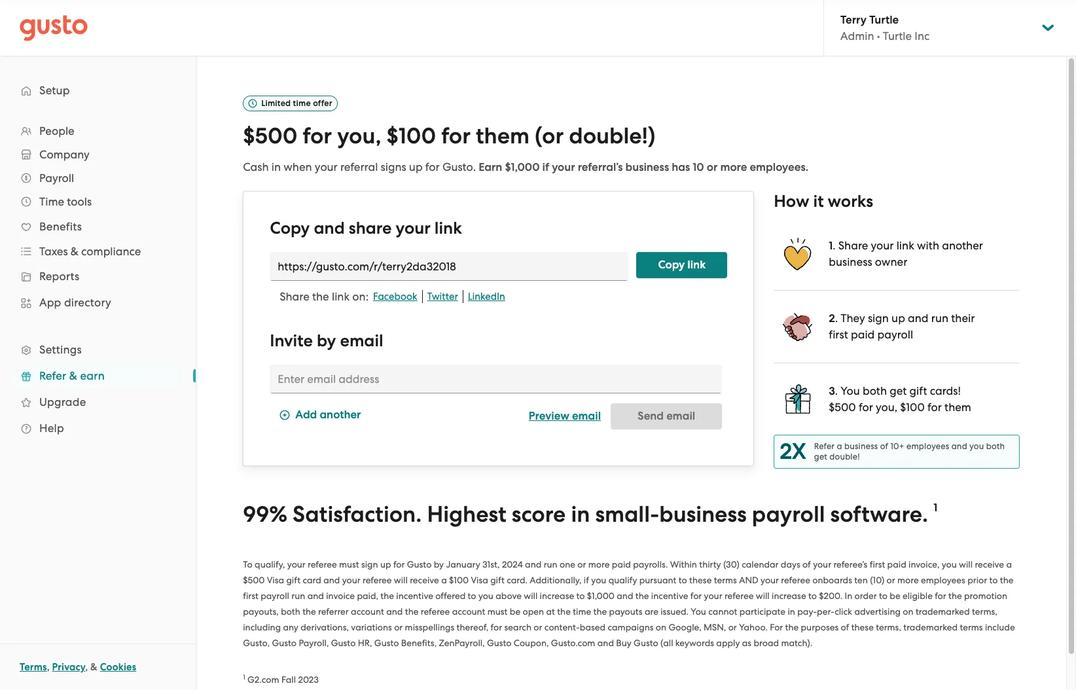 Task type: describe. For each thing, give the bounding box(es) containing it.
how
[[774, 191, 810, 211]]

1 vertical spatial be
[[510, 606, 521, 617]]

2 horizontal spatial more
[[898, 575, 919, 585]]

$500 inside 3 . you both get gift cards! $500 for you, $100 for them
[[829, 401, 856, 414]]

will up participate
[[756, 590, 770, 601]]

share inside 1 . share your link with another business owner
[[839, 239, 869, 252]]

paid,
[[357, 590, 379, 601]]

gusto,
[[243, 638, 270, 648]]

the up "based"
[[594, 606, 607, 617]]

and inside 2 . they sign up and run their first paid payroll
[[908, 312, 929, 325]]

2 horizontal spatial first
[[870, 559, 886, 569]]

link inside 1 . share your link with another business owner
[[897, 239, 915, 252]]

gusto.
[[443, 160, 476, 173]]

benefits
[[39, 220, 82, 233]]

double!)
[[569, 122, 656, 149]]

app directory link
[[13, 291, 183, 314]]

and down card
[[308, 590, 324, 601]]

privacy
[[52, 661, 85, 673]]

based
[[580, 622, 606, 632]]

refer & earn link
[[13, 364, 183, 388]]

referral's
[[578, 160, 623, 174]]

get inside 3 . you both get gift cards! $500 for you, $100 for them
[[890, 384, 907, 397]]

0 horizontal spatial terms
[[714, 575, 737, 585]]

participate
[[740, 606, 786, 617]]

linkedin
[[468, 291, 505, 302]]

1 vertical spatial terms,
[[876, 622, 902, 632]]

. inside 3 . you both get gift cards! $500 for you, $100 for them
[[836, 384, 838, 397]]

your down (or
[[552, 160, 575, 174]]

2 vertical spatial first
[[243, 590, 259, 601]]

your down calendar
[[761, 575, 779, 585]]

for left search
[[491, 622, 502, 632]]

gusto left january at the bottom left of page
[[407, 559, 432, 569]]

link inside button
[[688, 258, 706, 272]]

your up card
[[287, 559, 306, 569]]

1 for 1 g2.com fall 2023
[[243, 673, 245, 682]]

or down open
[[534, 622, 543, 632]]

to right the prior
[[990, 575, 998, 585]]

coupon,
[[514, 638, 549, 648]]

0 vertical spatial terms,
[[973, 606, 998, 617]]

to
[[243, 559, 253, 569]]

1 vertical spatial these
[[852, 622, 874, 632]]

settings
[[39, 343, 82, 356]]

or right one
[[578, 559, 586, 569]]

2 vertical spatial &
[[90, 661, 98, 673]]

copy and share your link
[[270, 218, 462, 238]]

to up pay-
[[809, 590, 817, 601]]

highest
[[427, 501, 507, 528]]

$100 inside the "to qualify, your referee must sign up for gusto by january 31st, 2024 and run one or more paid payrolls. within thirty (30) calendar days of your referee's first paid invoice, you will receive a $500 visa gift card and your referee will receive a $100 visa gift card. additionally, if you qualify pursuant to these terms and your referee onboards ten (10) or more employees prior to the first payroll run and invoice paid, the incentive offered to you above will increase to $1,000 and the incentive for your referee will increase to $200. in order to be eligible for the promotion payouts, both the referrer account and the referee account must be open at the time the payouts are issued. you cannot participate in pay-per-click advertising on trademarked terms, including any derivations, variations or misspellings thereof, for search or content-based campaigns on google, msn, or yahoo. for the purposes of these terms, trademarked terms include gusto, gusto payroll, gusto hr, gusto benefits, zenpayroll, gusto coupon, gusto.com and buy gusto (all keywords apply as broad match)."
[[449, 575, 469, 585]]

referee up "paid," at the bottom of page
[[363, 575, 392, 585]]

and left the share
[[314, 218, 345, 238]]

copy for copy link
[[658, 258, 685, 272]]

to right offered
[[468, 590, 476, 601]]

0 horizontal spatial paid
[[612, 559, 631, 569]]

time inside the "to qualify, your referee must sign up for gusto by january 31st, 2024 and run one or more paid payrolls. within thirty (30) calendar days of your referee's first paid invoice, you will receive a $500 visa gift card and your referee will receive a $100 visa gift card. additionally, if you qualify pursuant to these terms and your referee onboards ten (10) or more employees prior to the first payroll run and invoice paid, the incentive offered to you above will increase to $1,000 and the incentive for your referee will increase to $200. in order to be eligible for the promotion payouts, both the referrer account and the referee account must be open at the time the payouts are issued. you cannot participate in pay-per-click advertising on trademarked terms, including any derivations, variations or misspellings thereof, for search or content-based campaigns on google, msn, or yahoo. for the purposes of these terms, trademarked terms include gusto, gusto payroll, gusto hr, gusto benefits, zenpayroll, gusto coupon, gusto.com and buy gusto (all keywords apply as broad match)."
[[573, 606, 592, 617]]

by inside the "to qualify, your referee must sign up for gusto by january 31st, 2024 and run one or more paid payrolls. within thirty (30) calendar days of your referee's first paid invoice, you will receive a $500 visa gift card and your referee will receive a $100 visa gift card. additionally, if you qualify pursuant to these terms and your referee onboards ten (10) or more employees prior to the first payroll run and invoice paid, the incentive offered to you above will increase to $1,000 and the incentive for your referee will increase to $200. in order to be eligible for the promotion payouts, both the referrer account and the referee account must be open at the time the payouts are issued. you cannot participate in pay-per-click advertising on trademarked terms, including any derivations, variations or misspellings thereof, for search or content-based campaigns on google, msn, or yahoo. for the purposes of these terms, trademarked terms include gusto, gusto payroll, gusto hr, gusto benefits, zenpayroll, gusto coupon, gusto.com and buy gusto (all keywords apply as broad match)."
[[434, 559, 444, 569]]

copy link button
[[637, 252, 728, 278]]

help link
[[13, 417, 183, 440]]

company
[[39, 148, 90, 161]]

2 horizontal spatial paid
[[888, 559, 907, 569]]

1 vertical spatial share
[[280, 290, 310, 303]]

for down cards!
[[928, 401, 942, 414]]

your up onboards
[[813, 559, 832, 569]]

software.
[[831, 501, 929, 528]]

up for referral's
[[409, 160, 423, 173]]

1 horizontal spatial of
[[841, 622, 850, 632]]

or up benefits,
[[394, 622, 403, 632]]

1 vertical spatial more
[[589, 559, 610, 569]]

ten
[[855, 575, 868, 585]]

broad
[[754, 638, 779, 648]]

both inside 3 . you both get gift cards! $500 for you, $100 for them
[[863, 384, 887, 397]]

0 vertical spatial by
[[317, 331, 336, 351]]

facebook button
[[369, 290, 423, 303]]

1 , from the left
[[47, 661, 50, 673]]

$1,000 inside the "to qualify, your referee must sign up for gusto by january 31st, 2024 and run one or more paid payrolls. within thirty (30) calendar days of your referee's first paid invoice, you will receive a $500 visa gift card and your referee will receive a $100 visa gift card. additionally, if you qualify pursuant to these terms and your referee onboards ten (10) or more employees prior to the first payroll run and invoice paid, the incentive offered to you above will increase to $1,000 and the incentive for your referee will increase to $200. in order to be eligible for the promotion payouts, both the referrer account and the referee account must be open at the time the payouts are issued. you cannot participate in pay-per-click advertising on trademarked terms, including any derivations, variations or misspellings thereof, for search or content-based campaigns on google, msn, or yahoo. for the purposes of these terms, trademarked terms include gusto, gusto payroll, gusto hr, gusto benefits, zenpayroll, gusto coupon, gusto.com and buy gusto (all keywords apply as broad match)."
[[587, 590, 615, 601]]

you inside the "to qualify, your referee must sign up for gusto by january 31st, 2024 and run one or more paid payrolls. within thirty (30) calendar days of your referee's first paid invoice, you will receive a $500 visa gift card and your referee will receive a $100 visa gift card. additionally, if you qualify pursuant to these terms and your referee onboards ten (10) or more employees prior to the first payroll run and invoice paid, the incentive offered to you above will increase to $1,000 and the incentive for your referee will increase to $200. in order to be eligible for the promotion payouts, both the referrer account and the referee account must be open at the time the payouts are issued. you cannot participate in pay-per-click advertising on trademarked terms, including any derivations, variations or misspellings thereof, for search or content-based campaigns on google, msn, or yahoo. for the purposes of these terms, trademarked terms include gusto, gusto payroll, gusto hr, gusto benefits, zenpayroll, gusto coupon, gusto.com and buy gusto (all keywords apply as broad match)."
[[691, 606, 707, 617]]

and up invoice
[[324, 575, 340, 585]]

refer a business of 10+ employees and you both get double!
[[815, 441, 1005, 462]]

your up invoice
[[342, 575, 361, 585]]

0 vertical spatial must
[[339, 559, 359, 569]]

with
[[918, 239, 940, 252]]

add another button
[[280, 403, 361, 429]]

zenpayroll,
[[439, 638, 485, 648]]

will up misspellings
[[394, 575, 408, 585]]

to down additionally,
[[577, 590, 585, 601]]

0 horizontal spatial a
[[441, 575, 447, 585]]

$500 inside the "to qualify, your referee must sign up for gusto by january 31st, 2024 and run one or more paid payrolls. within thirty (30) calendar days of your referee's first paid invoice, you will receive a $500 visa gift card and your referee will receive a $100 visa gift card. additionally, if you qualify pursuant to these terms and your referee onboards ten (10) or more employees prior to the first payroll run and invoice paid, the incentive offered to you above will increase to $1,000 and the incentive for your referee will increase to $200. in order to be eligible for the promotion payouts, both the referrer account and the referee account must be open at the time the payouts are issued. you cannot participate in pay-per-click advertising on trademarked terms, including any derivations, variations or misspellings thereof, for search or content-based campaigns on google, msn, or yahoo. for the purposes of these terms, trademarked terms include gusto, gusto payroll, gusto hr, gusto benefits, zenpayroll, gusto coupon, gusto.com and buy gusto (all keywords apply as broad match)."
[[243, 575, 265, 585]]

your up cannot on the right of page
[[704, 590, 723, 601]]

both inside refer a business of 10+ employees and you both get double!
[[987, 441, 1005, 451]]

1 vertical spatial trademarked
[[904, 622, 958, 632]]

of inside refer a business of 10+ employees and you both get double!
[[881, 441, 889, 451]]

days
[[781, 559, 801, 569]]

0 vertical spatial receive
[[975, 559, 1005, 569]]

gusto left hr,
[[331, 638, 356, 648]]

cash
[[243, 160, 269, 173]]

2 account from the left
[[452, 606, 486, 617]]

yahoo.
[[739, 622, 768, 632]]

1 horizontal spatial on
[[903, 606, 914, 617]]

employees.
[[750, 160, 809, 174]]

payouts,
[[243, 606, 279, 617]]

additionally,
[[530, 575, 582, 585]]

has
[[672, 160, 690, 174]]

business up thirty in the right bottom of the page
[[660, 501, 747, 528]]

1 horizontal spatial be
[[890, 590, 901, 601]]

1 horizontal spatial gift
[[491, 575, 505, 585]]

or right (10)
[[887, 575, 896, 585]]

99% satisfaction. highest score in small-business payroll software. 1
[[243, 501, 938, 528]]

for
[[770, 622, 783, 632]]

preview email
[[529, 409, 601, 423]]

1 vertical spatial payroll
[[752, 501, 825, 528]]

the up are
[[636, 590, 649, 601]]

setup
[[39, 84, 70, 97]]

gusto down search
[[487, 638, 512, 648]]

1 horizontal spatial must
[[488, 606, 508, 617]]

0 horizontal spatial $100
[[387, 122, 436, 149]]

sign inside the "to qualify, your referee must sign up for gusto by january 31st, 2024 and run one or more paid payrolls. within thirty (30) calendar days of your referee's first paid invoice, you will receive a $500 visa gift card and your referee will receive a $100 visa gift card. additionally, if you qualify pursuant to these terms and your referee onboards ten (10) or more employees prior to the first payroll run and invoice paid, the incentive offered to you above will increase to $1,000 and the incentive for your referee will increase to $200. in order to be eligible for the promotion payouts, both the referrer account and the referee account must be open at the time the payouts are issued. you cannot participate in pay-per-click advertising on trademarked terms, including any derivations, variations or misspellings thereof, for search or content-based campaigns on google, msn, or yahoo. for the purposes of these terms, trademarked terms include gusto, gusto payroll, gusto hr, gusto benefits, zenpayroll, gusto coupon, gusto.com and buy gusto (all keywords apply as broad match)."
[[361, 559, 378, 569]]

advertising
[[855, 606, 901, 617]]

cookies
[[100, 661, 136, 673]]

how it works
[[774, 191, 874, 211]]

and
[[740, 575, 759, 585]]

cannot
[[709, 606, 738, 617]]

referee up misspellings
[[421, 606, 450, 617]]

gusto right hr,
[[374, 638, 399, 648]]

referee down and
[[725, 590, 754, 601]]

2 , from the left
[[85, 661, 88, 673]]

0 vertical spatial these
[[690, 575, 712, 585]]

people button
[[13, 119, 183, 143]]

$200.
[[819, 590, 843, 601]]

0 horizontal spatial them
[[476, 122, 530, 149]]

directory
[[64, 296, 111, 309]]

variations
[[351, 622, 392, 632]]

open
[[523, 606, 544, 617]]

add another
[[296, 408, 361, 422]]

referrer
[[318, 606, 349, 617]]

home image
[[20, 15, 88, 41]]

the up misspellings
[[405, 606, 419, 617]]

benefits link
[[13, 215, 183, 238]]

payroll inside the "to qualify, your referee must sign up for gusto by january 31st, 2024 and run one or more paid payrolls. within thirty (30) calendar days of your referee's first paid invoice, you will receive a $500 visa gift card and your referee will receive a $100 visa gift card. additionally, if you qualify pursuant to these terms and your referee onboards ten (10) or more employees prior to the first payroll run and invoice paid, the incentive offered to you above will increase to $1,000 and the incentive for your referee will increase to $200. in order to be eligible for the promotion payouts, both the referrer account and the referee account must be open at the time the payouts are issued. you cannot participate in pay-per-click advertising on trademarked terms, including any derivations, variations or misspellings thereof, for search or content-based campaigns on google, msn, or yahoo. for the purposes of these terms, trademarked terms include gusto, gusto payroll, gusto hr, gusto benefits, zenpayroll, gusto coupon, gusto.com and buy gusto (all keywords apply as broad match)."
[[261, 590, 289, 601]]

employees inside the "to qualify, your referee must sign up for gusto by january 31st, 2024 and run one or more paid payrolls. within thirty (30) calendar days of your referee's first paid invoice, you will receive a $500 visa gift card and your referee will receive a $100 visa gift card. additionally, if you qualify pursuant to these terms and your referee onboards ten (10) or more employees prior to the first payroll run and invoice paid, the incentive offered to you above will increase to $1,000 and the incentive for your referee will increase to $200. in order to be eligible for the promotion payouts, both the referrer account and the referee account must be open at the time the payouts are issued. you cannot participate in pay-per-click advertising on trademarked terms, including any derivations, variations or misspellings thereof, for search or content-based campaigns on google, msn, or yahoo. for the purposes of these terms, trademarked terms include gusto, gusto payroll, gusto hr, gusto benefits, zenpayroll, gusto coupon, gusto.com and buy gusto (all keywords apply as broad match)."
[[921, 575, 966, 585]]

terms
[[20, 661, 47, 673]]

an illustration of a handshake image
[[782, 310, 815, 343]]

thirty
[[700, 559, 721, 569]]

1 vertical spatial a
[[1007, 559, 1012, 569]]

0 vertical spatial $500
[[243, 122, 298, 149]]

onboards
[[813, 575, 853, 585]]

as
[[743, 638, 752, 648]]

to qualify, your referee must sign up for gusto by january 31st, 2024 and run one or more paid payrolls. within thirty (30) calendar days of your referee's first paid invoice, you will receive a $500 visa gift card and your referee will receive a $100 visa gift card. additionally, if you qualify pursuant to these terms and your referee onboards ten (10) or more employees prior to the first payroll run and invoice paid, the incentive offered to you above will increase to $1,000 and the incentive for your referee will increase to $200. in order to be eligible for the promotion payouts, both the referrer account and the referee account must be open at the time the payouts are issued. you cannot participate in pay-per-click advertising on trademarked terms, including any derivations, variations or misspellings thereof, for search or content-based campaigns on google, msn, or yahoo. for the purposes of these terms, trademarked terms include gusto, gusto payroll, gusto hr, gusto benefits, zenpayroll, gusto coupon, gusto.com and buy gusto (all keywords apply as broad match).
[[243, 559, 1016, 648]]

0 vertical spatial turtle
[[870, 13, 899, 27]]

to down within
[[679, 575, 687, 585]]

invite by email
[[270, 331, 384, 351]]

terry turtle admin • turtle inc
[[841, 13, 930, 43]]

admin
[[841, 29, 875, 43]]

and left buy
[[598, 638, 614, 648]]

buy
[[616, 638, 632, 648]]

facebook
[[373, 291, 417, 302]]

tools
[[67, 195, 92, 208]]

january
[[446, 559, 480, 569]]

pursuant
[[640, 575, 677, 585]]

at
[[546, 606, 555, 617]]

limited
[[261, 98, 291, 108]]

for up double!
[[859, 401, 874, 414]]

gusto left (all
[[634, 638, 659, 648]]

1 vertical spatial on
[[656, 622, 667, 632]]

3
[[829, 384, 836, 398]]

including
[[243, 622, 281, 632]]

in
[[845, 590, 853, 601]]

another inside 1 . share your link with another business owner
[[943, 239, 984, 252]]

upgrade link
[[13, 390, 183, 414]]

people
[[39, 124, 74, 138]]

and right 2024
[[525, 559, 542, 569]]

1 vertical spatial terms
[[960, 622, 983, 632]]

or up apply
[[729, 622, 737, 632]]

and up the variations
[[387, 606, 403, 617]]

•
[[877, 29, 881, 43]]

an illustration of a heart image
[[782, 238, 815, 270]]

and up payouts
[[617, 590, 634, 601]]

& for compliance
[[71, 245, 79, 258]]

privacy link
[[52, 661, 85, 673]]

terry
[[841, 13, 867, 27]]

the right "paid," at the bottom of page
[[381, 590, 394, 601]]

compliance
[[81, 245, 141, 258]]

time tools button
[[13, 190, 183, 213]]

for up google,
[[691, 590, 702, 601]]

both inside the "to qualify, your referee must sign up for gusto by january 31st, 2024 and run one or more paid payrolls. within thirty (30) calendar days of your referee's first paid invoice, you will receive a $500 visa gift card and your referee will receive a $100 visa gift card. additionally, if you qualify pursuant to these terms and your referee onboards ten (10) or more employees prior to the first payroll run and invoice paid, the incentive offered to you above will increase to $1,000 and the incentive for your referee will increase to $200. in order to be eligible for the promotion payouts, both the referrer account and the referee account must be open at the time the payouts are issued. you cannot participate in pay-per-click advertising on trademarked terms, including any derivations, variations or misspellings thereof, for search or content-based campaigns on google, msn, or yahoo. for the purposes of these terms, trademarked terms include gusto, gusto payroll, gusto hr, gusto benefits, zenpayroll, gusto coupon, gusto.com and buy gusto (all keywords apply as broad match)."
[[281, 606, 300, 617]]

$100 inside 3 . you both get gift cards! $500 for you, $100 for them
[[901, 401, 925, 414]]

1 vertical spatial turtle
[[883, 29, 912, 43]]

the up derivations,
[[303, 606, 316, 617]]

0 vertical spatial trademarked
[[916, 606, 970, 617]]

click
[[835, 606, 853, 617]]

will up open
[[524, 590, 538, 601]]

above
[[496, 590, 522, 601]]

help
[[39, 422, 64, 435]]



Task type: locate. For each thing, give the bounding box(es) containing it.
1 horizontal spatial payroll
[[752, 501, 825, 528]]

1 account from the left
[[351, 606, 384, 617]]

1 horizontal spatial terms
[[960, 622, 983, 632]]

must up invoice
[[339, 559, 359, 569]]

2 vertical spatial .
[[836, 384, 838, 397]]

2 vertical spatial $100
[[449, 575, 469, 585]]

copy inside button
[[658, 258, 685, 272]]

email down "on:"
[[340, 331, 384, 351]]

run left their at right
[[932, 312, 949, 325]]

in left pay-
[[788, 606, 796, 617]]

0 vertical spatial $1,000
[[505, 160, 540, 174]]

1 vertical spatial if
[[584, 575, 589, 585]]

search
[[505, 622, 532, 632]]

gift down 31st,
[[491, 575, 505, 585]]

of left 10+
[[881, 441, 889, 451]]

1 horizontal spatial first
[[829, 328, 849, 341]]

1 right an illustration of a heart image
[[829, 239, 833, 253]]

these down thirty in the right bottom of the page
[[690, 575, 712, 585]]

0 vertical spatial share
[[839, 239, 869, 252]]

a up double!
[[837, 441, 843, 451]]

a
[[837, 441, 843, 451], [1007, 559, 1012, 569], [441, 575, 447, 585]]

content-
[[545, 622, 580, 632]]

taxes & compliance button
[[13, 240, 183, 263]]

1 vertical spatial copy
[[658, 258, 685, 272]]

the right at on the bottom of the page
[[557, 606, 571, 617]]

in right cash
[[272, 160, 281, 173]]

(or
[[535, 122, 564, 149]]

incentive up issued.
[[652, 590, 689, 601]]

1 vertical spatial both
[[987, 441, 1005, 451]]

them inside 3 . you both get gift cards! $500 for you, $100 for them
[[945, 401, 972, 414]]

up inside 2 . they sign up and run their first paid payroll
[[892, 312, 906, 325]]

0 vertical spatial .
[[833, 239, 836, 252]]

the up promotion at the bottom of the page
[[1001, 575, 1014, 585]]

payroll up "days" at right
[[752, 501, 825, 528]]

2 increase from the left
[[772, 590, 807, 601]]

paid inside 2 . they sign up and run their first paid payroll
[[851, 328, 875, 341]]

1 inside 1 . share your link with another business owner
[[829, 239, 833, 253]]

0 horizontal spatial account
[[351, 606, 384, 617]]

0 horizontal spatial these
[[690, 575, 712, 585]]

works
[[828, 191, 874, 211]]

0 horizontal spatial if
[[543, 160, 550, 174]]

time up "based"
[[573, 606, 592, 617]]

1 vertical spatial $100
[[901, 401, 925, 414]]

2 horizontal spatial both
[[987, 441, 1005, 451]]

linkedin button
[[464, 290, 510, 303]]

order
[[855, 590, 877, 601]]

you, up referral
[[337, 122, 381, 149]]

reports
[[39, 270, 80, 283]]

you, inside 3 . you both get gift cards! $500 for you, $100 for them
[[876, 401, 898, 414]]

1 vertical spatial get
[[815, 452, 828, 462]]

you
[[970, 441, 985, 451], [942, 559, 957, 569], [592, 575, 607, 585], [479, 590, 494, 601]]

1 horizontal spatial ,
[[85, 661, 88, 673]]

2 vertical spatial payroll
[[261, 590, 289, 601]]

for left january at the bottom left of page
[[394, 559, 405, 569]]

thereof,
[[457, 622, 489, 632]]

1 horizontal spatial by
[[434, 559, 444, 569]]

owner
[[875, 255, 908, 268]]

turtle up •
[[870, 13, 899, 27]]

in inside the "to qualify, your referee must sign up for gusto by january 31st, 2024 and run one or more paid payrolls. within thirty (30) calendar days of your referee's first paid invoice, you will receive a $500 visa gift card and your referee will receive a $100 visa gift card. additionally, if you qualify pursuant to these terms and your referee onboards ten (10) or more employees prior to the first payroll run and invoice paid, the incentive offered to you above will increase to $1,000 and the incentive for your referee will increase to $200. in order to be eligible for the promotion payouts, both the referrer account and the referee account must be open at the time the payouts are issued. you cannot participate in pay-per-click advertising on trademarked terms, including any derivations, variations or misspellings thereof, for search or content-based campaigns on google, msn, or yahoo. for the purposes of these terms, trademarked terms include gusto, gusto payroll, gusto hr, gusto benefits, zenpayroll, gusto coupon, gusto.com and buy gusto (all keywords apply as broad match)."
[[788, 606, 796, 617]]

paid left the "invoice,"
[[888, 559, 907, 569]]

1 horizontal spatial paid
[[851, 328, 875, 341]]

time tools
[[39, 195, 92, 208]]

settings link
[[13, 338, 183, 362]]

0 vertical spatial another
[[943, 239, 984, 252]]

and inside refer a business of 10+ employees and you both get double!
[[952, 441, 968, 451]]

one
[[560, 559, 576, 569]]

payouts
[[609, 606, 643, 617]]

you inside 3 . you both get gift cards! $500 for you, $100 for them
[[841, 384, 860, 397]]

1 inside 99% satisfaction. highest score in small-business payroll software. 1
[[934, 501, 938, 515]]

the right for in the right bottom of the page
[[786, 622, 799, 632]]

for right eligible
[[935, 590, 947, 601]]

first up (10)
[[870, 559, 886, 569]]

turtle
[[870, 13, 899, 27], [883, 29, 912, 43]]

0 horizontal spatial $1,000
[[505, 160, 540, 174]]

in inside cash in when your referral signs up for gusto. earn $1,000 if your referral's business has 10 or more employees.
[[272, 160, 281, 173]]

2 horizontal spatial 1
[[934, 501, 938, 515]]

to up "advertising"
[[880, 590, 888, 601]]

0 vertical spatial copy
[[270, 218, 310, 238]]

0 vertical spatial first
[[829, 328, 849, 341]]

0 vertical spatial $100
[[387, 122, 436, 149]]

refer inside refer a business of 10+ employees and you both get double!
[[815, 441, 835, 451]]

link
[[435, 218, 462, 238], [897, 239, 915, 252], [688, 258, 706, 272], [332, 290, 350, 303]]

refer for refer a business of 10+ employees and you both get double!
[[815, 441, 835, 451]]

refer inside refer & earn link
[[39, 369, 66, 382]]

email inside button
[[572, 409, 601, 423]]

1 visa from the left
[[267, 575, 284, 585]]

0 vertical spatial be
[[890, 590, 901, 601]]

the
[[312, 290, 329, 303], [1001, 575, 1014, 585], [381, 590, 394, 601], [636, 590, 649, 601], [949, 590, 963, 601], [303, 606, 316, 617], [405, 606, 419, 617], [557, 606, 571, 617], [594, 606, 607, 617], [786, 622, 799, 632]]

or
[[707, 160, 718, 174], [578, 559, 586, 569], [887, 575, 896, 585], [394, 622, 403, 632], [534, 622, 543, 632], [729, 622, 737, 632]]

the left promotion at the bottom of the page
[[949, 590, 963, 601]]

1 horizontal spatial copy
[[658, 258, 685, 272]]

you,
[[337, 122, 381, 149], [876, 401, 898, 414]]

limited time offer
[[261, 98, 332, 108]]

0 horizontal spatial gift
[[286, 575, 301, 585]]

0 vertical spatial time
[[293, 98, 311, 108]]

share down "works"
[[839, 239, 869, 252]]

share up invite on the left of the page
[[280, 290, 310, 303]]

derivations,
[[301, 622, 349, 632]]

2 horizontal spatial payroll
[[878, 328, 914, 341]]

1 horizontal spatial more
[[721, 160, 747, 174]]

1 vertical spatial run
[[544, 559, 558, 569]]

list containing people
[[0, 119, 196, 441]]

include
[[986, 622, 1016, 632]]

1 vertical spatial first
[[870, 559, 886, 569]]

0 vertical spatial you,
[[337, 122, 381, 149]]

your inside 1 . share your link with another business owner
[[871, 239, 894, 252]]

$100 up 10+
[[901, 401, 925, 414]]

0 horizontal spatial another
[[320, 408, 361, 422]]

2x
[[780, 438, 807, 465]]

run down card
[[292, 590, 305, 601]]

company button
[[13, 143, 183, 166]]

$100
[[387, 122, 436, 149], [901, 401, 925, 414], [449, 575, 469, 585]]

up inside cash in when your referral signs up for gusto. earn $1,000 if your referral's business has 10 or more employees.
[[409, 160, 423, 173]]

for left gusto. on the left top
[[426, 160, 440, 173]]

within
[[670, 559, 697, 569]]

. inside 1 . share your link with another business owner
[[833, 239, 836, 252]]

refer
[[39, 369, 66, 382], [815, 441, 835, 451]]

0 vertical spatial email
[[340, 331, 384, 351]]

be
[[890, 590, 901, 601], [510, 606, 521, 617]]

payroll
[[39, 172, 74, 185]]

run up additionally,
[[544, 559, 558, 569]]

$500
[[243, 122, 298, 149], [829, 401, 856, 414], [243, 575, 265, 585]]

. for 1
[[833, 239, 836, 252]]

gusto down the any
[[272, 638, 297, 648]]

up for and
[[380, 559, 391, 569]]

another right add
[[320, 408, 361, 422]]

by left january at the bottom left of page
[[434, 559, 444, 569]]

1 vertical spatial $1,000
[[587, 590, 615, 601]]

employees inside refer a business of 10+ employees and you both get double!
[[907, 441, 950, 451]]

copy link
[[658, 258, 706, 272]]

of right "days" at right
[[803, 559, 811, 569]]

these
[[690, 575, 712, 585], [852, 622, 874, 632]]

for
[[303, 122, 332, 149], [442, 122, 471, 149], [426, 160, 440, 173], [859, 401, 874, 414], [928, 401, 942, 414], [394, 559, 405, 569], [691, 590, 702, 601], [935, 590, 947, 601], [491, 622, 502, 632]]

. left they
[[835, 312, 838, 325]]

2 horizontal spatial in
[[788, 606, 796, 617]]

None field
[[270, 252, 629, 281]]

1 horizontal spatial run
[[544, 559, 558, 569]]

0 vertical spatial 1
[[829, 239, 833, 253]]

up right signs
[[409, 160, 423, 173]]

payroll up 3 . you both get gift cards! $500 for you, $100 for them on the right of page
[[878, 328, 914, 341]]

paid up qualify
[[612, 559, 631, 569]]

0 horizontal spatial email
[[340, 331, 384, 351]]

copy for copy and share your link
[[270, 218, 310, 238]]

$1,000 right earn
[[505, 160, 540, 174]]

run inside 2 . they sign up and run their first paid payroll
[[932, 312, 949, 325]]

99%
[[243, 501, 288, 528]]

these down "advertising"
[[852, 622, 874, 632]]

taxes & compliance
[[39, 245, 141, 258]]

(10)
[[870, 575, 885, 585]]

gift left card
[[286, 575, 301, 585]]

will up the prior
[[959, 559, 973, 569]]

up inside the "to qualify, your referee must sign up for gusto by january 31st, 2024 and run one or more paid payrolls. within thirty (30) calendar days of your referee's first paid invoice, you will receive a $500 visa gift card and your referee will receive a $100 visa gift card. additionally, if you qualify pursuant to these terms and your referee onboards ten (10) or more employees prior to the first payroll run and invoice paid, the incentive offered to you above will increase to $1,000 and the incentive for your referee will increase to $200. in order to be eligible for the promotion payouts, both the referrer account and the referee account must be open at the time the payouts are issued. you cannot participate in pay-per-click advertising on trademarked terms, including any derivations, variations or misspellings thereof, for search or content-based campaigns on google, msn, or yahoo. for the purposes of these terms, trademarked terms include gusto, gusto payroll, gusto hr, gusto benefits, zenpayroll, gusto coupon, gusto.com and buy gusto (all keywords apply as broad match)."
[[380, 559, 391, 569]]

1 vertical spatial refer
[[815, 441, 835, 451]]

invoice,
[[909, 559, 940, 569]]

1 horizontal spatial refer
[[815, 441, 835, 451]]

gusto navigation element
[[0, 56, 196, 462]]

2 vertical spatial of
[[841, 622, 850, 632]]

0 horizontal spatial up
[[380, 559, 391, 569]]

1 horizontal spatial up
[[409, 160, 423, 173]]

terms
[[714, 575, 737, 585], [960, 622, 983, 632]]

1 . share your link with another business owner
[[829, 239, 984, 268]]

payrolls.
[[633, 559, 668, 569]]

1 incentive from the left
[[396, 590, 433, 601]]

1 horizontal spatial time
[[573, 606, 592, 617]]

account down "paid," at the bottom of page
[[351, 606, 384, 617]]

list
[[0, 119, 196, 441]]

on
[[903, 606, 914, 617], [656, 622, 667, 632]]

(30)
[[724, 559, 740, 569]]

be left eligible
[[890, 590, 901, 601]]

business left has
[[626, 160, 669, 174]]

more up qualify
[[589, 559, 610, 569]]

0 horizontal spatial be
[[510, 606, 521, 617]]

1 vertical spatial in
[[571, 501, 590, 528]]

module__icon___go7vc image
[[280, 410, 290, 421]]

0 horizontal spatial receive
[[410, 575, 439, 585]]

add
[[296, 408, 317, 422]]

if
[[543, 160, 550, 174], [584, 575, 589, 585]]

upgrade
[[39, 396, 86, 409]]

2024
[[502, 559, 523, 569]]

2 horizontal spatial of
[[881, 441, 889, 451]]

a up offered
[[441, 575, 447, 585]]

1 increase from the left
[[540, 590, 574, 601]]

or right 10
[[707, 160, 718, 174]]

2
[[829, 312, 835, 325]]

by right invite on the left of the page
[[317, 331, 336, 351]]

0 horizontal spatial visa
[[267, 575, 284, 585]]

up
[[409, 160, 423, 173], [892, 312, 906, 325], [380, 559, 391, 569]]

1 vertical spatial by
[[434, 559, 444, 569]]

0 horizontal spatial must
[[339, 559, 359, 569]]

another inside button
[[320, 408, 361, 422]]

terms, down promotion at the bottom of the page
[[973, 606, 998, 617]]

sign up "paid," at the bottom of page
[[361, 559, 378, 569]]

reports link
[[13, 265, 183, 288]]

1 horizontal spatial $1,000
[[587, 590, 615, 601]]

account up thereof,
[[452, 606, 486, 617]]

campaigns
[[608, 622, 654, 632]]

1 horizontal spatial share
[[839, 239, 869, 252]]

1 inside 1 g2.com fall 2023
[[243, 673, 245, 682]]

first
[[829, 328, 849, 341], [870, 559, 886, 569], [243, 590, 259, 601]]

for inside cash in when your referral signs up for gusto. earn $1,000 if your referral's business has 10 or more employees.
[[426, 160, 440, 173]]

app
[[39, 296, 61, 309]]

eligible
[[903, 590, 933, 601]]

if right additionally,
[[584, 575, 589, 585]]

and down cards!
[[952, 441, 968, 451]]

you inside refer a business of 10+ employees and you both get double!
[[970, 441, 985, 451]]

1 vertical spatial another
[[320, 408, 361, 422]]

1 vertical spatial 1
[[934, 501, 938, 515]]

referee down "days" at right
[[782, 575, 811, 585]]

1 horizontal spatial you
[[841, 384, 860, 397]]

get inside refer a business of 10+ employees and you both get double!
[[815, 452, 828, 462]]

gift inside 3 . you both get gift cards! $500 for you, $100 for them
[[910, 384, 928, 397]]

refer up double!
[[815, 441, 835, 451]]

must down above in the bottom left of the page
[[488, 606, 508, 617]]

1 horizontal spatial incentive
[[652, 590, 689, 601]]

visa
[[267, 575, 284, 585], [471, 575, 488, 585]]

preview email button
[[529, 403, 601, 429]]

setup link
[[13, 79, 183, 102]]

employees down the "invoice,"
[[921, 575, 966, 585]]

0 vertical spatial get
[[890, 384, 907, 397]]

. inside 2 . they sign up and run their first paid payroll
[[835, 312, 838, 325]]

terms left include
[[960, 622, 983, 632]]

if inside the "to qualify, your referee must sign up for gusto by january 31st, 2024 and run one or more paid payrolls. within thirty (30) calendar days of your referee's first paid invoice, you will receive a $500 visa gift card and your referee will receive a $100 visa gift card. additionally, if you qualify pursuant to these terms and your referee onboards ten (10) or more employees prior to the first payroll run and invoice paid, the incentive offered to you above will increase to $1,000 and the incentive for your referee will increase to $200. in order to be eligible for the promotion payouts, both the referrer account and the referee account must be open at the time the payouts are issued. you cannot participate in pay-per-click advertising on trademarked terms, including any derivations, variations or misspellings thereof, for search or content-based campaigns on google, msn, or yahoo. for the purposes of these terms, trademarked terms include gusto, gusto payroll, gusto hr, gusto benefits, zenpayroll, gusto coupon, gusto.com and buy gusto (all keywords apply as broad match)."
[[584, 575, 589, 585]]

1 horizontal spatial receive
[[975, 559, 1005, 569]]

0 horizontal spatial payroll
[[261, 590, 289, 601]]

employees right 10+
[[907, 441, 950, 451]]

cards!
[[930, 384, 961, 397]]

you right 3
[[841, 384, 860, 397]]

sign inside 2 . they sign up and run their first paid payroll
[[868, 312, 889, 325]]

sign right they
[[868, 312, 889, 325]]

payroll button
[[13, 166, 183, 190]]

0 vertical spatial in
[[272, 160, 281, 173]]

first inside 2 . they sign up and run their first paid payroll
[[829, 328, 849, 341]]

share the link on: facebook
[[280, 290, 417, 303]]

up right they
[[892, 312, 906, 325]]

10+
[[891, 441, 905, 451]]

referee up card
[[308, 559, 337, 569]]

prior
[[968, 575, 988, 585]]

1 vertical spatial of
[[803, 559, 811, 569]]

purposes
[[801, 622, 839, 632]]

0 vertical spatial a
[[837, 441, 843, 451]]

1 horizontal spatial account
[[452, 606, 486, 617]]

Enter email address email field
[[270, 365, 723, 393]]

2 horizontal spatial gift
[[910, 384, 928, 397]]

your right the share
[[396, 218, 431, 238]]

an illustration of a gift image
[[782, 383, 815, 415]]

1 vertical spatial time
[[573, 606, 592, 617]]

1 horizontal spatial another
[[943, 239, 984, 252]]

1 vertical spatial you,
[[876, 401, 898, 414]]

$100 up signs
[[387, 122, 436, 149]]

payroll inside 2 . they sign up and run their first paid payroll
[[878, 328, 914, 341]]

satisfaction.
[[293, 501, 422, 528]]

promotion
[[965, 590, 1008, 601]]

1 vertical spatial employees
[[921, 575, 966, 585]]

of down "click" at the bottom of the page
[[841, 622, 850, 632]]

& for earn
[[69, 369, 77, 382]]

1 horizontal spatial increase
[[772, 590, 807, 601]]

your right when
[[315, 160, 338, 173]]

for down offer
[[303, 122, 332, 149]]

1 vertical spatial email
[[572, 409, 601, 423]]

. for 2
[[835, 312, 838, 325]]

2 visa from the left
[[471, 575, 488, 585]]

your inside cash in when your referral signs up for gusto. earn $1,000 if your referral's business has 10 or more employees.
[[315, 160, 338, 173]]

more up eligible
[[898, 575, 919, 585]]

google,
[[669, 622, 702, 632]]

. right an illustration of a heart image
[[833, 239, 836, 252]]

2 incentive from the left
[[652, 590, 689, 601]]

1 horizontal spatial you,
[[876, 401, 898, 414]]

for up gusto. on the left top
[[442, 122, 471, 149]]

terms, down "advertising"
[[876, 622, 902, 632]]

$500 down the limited
[[243, 122, 298, 149]]

business inside 1 . share your link with another business owner
[[829, 255, 873, 268]]

be up search
[[510, 606, 521, 617]]

1 vertical spatial you
[[691, 606, 707, 617]]

business up double!
[[845, 441, 878, 451]]

the left "on:"
[[312, 290, 329, 303]]

1 horizontal spatial in
[[571, 501, 590, 528]]

twitter button
[[423, 290, 464, 303]]

2 vertical spatial run
[[292, 590, 305, 601]]

2x list
[[774, 217, 1020, 469]]

0 vertical spatial if
[[543, 160, 550, 174]]

0 horizontal spatial first
[[243, 590, 259, 601]]

0 vertical spatial run
[[932, 312, 949, 325]]

account
[[351, 606, 384, 617], [452, 606, 486, 617]]

& right taxes on the left top of the page
[[71, 245, 79, 258]]

email right preview
[[572, 409, 601, 423]]

refer for refer & earn
[[39, 369, 66, 382]]

business inside refer a business of 10+ employees and you both get double!
[[845, 441, 878, 451]]

keywords
[[676, 638, 715, 648]]

1 for 1 . share your link with another business owner
[[829, 239, 833, 253]]

terms , privacy , & cookies
[[20, 661, 136, 673]]

0 horizontal spatial on
[[656, 622, 667, 632]]

1 vertical spatial .
[[835, 312, 838, 325]]

0 horizontal spatial sign
[[361, 559, 378, 569]]

& inside dropdown button
[[71, 245, 79, 258]]

card.
[[507, 575, 528, 585]]

double!
[[830, 452, 860, 462]]

if down (or
[[543, 160, 550, 174]]

0 horizontal spatial ,
[[47, 661, 50, 673]]

benefits,
[[401, 638, 437, 648]]

receive up the prior
[[975, 559, 1005, 569]]

refer down settings
[[39, 369, 66, 382]]

a inside refer a business of 10+ employees and you both get double!
[[837, 441, 843, 451]]

2 vertical spatial $500
[[243, 575, 265, 585]]

terms link
[[20, 661, 47, 673]]

3 . you both get gift cards! $500 for you, $100 for them
[[829, 384, 972, 414]]



Task type: vqa. For each thing, say whether or not it's contained in the screenshot.
the payrolls.
yes



